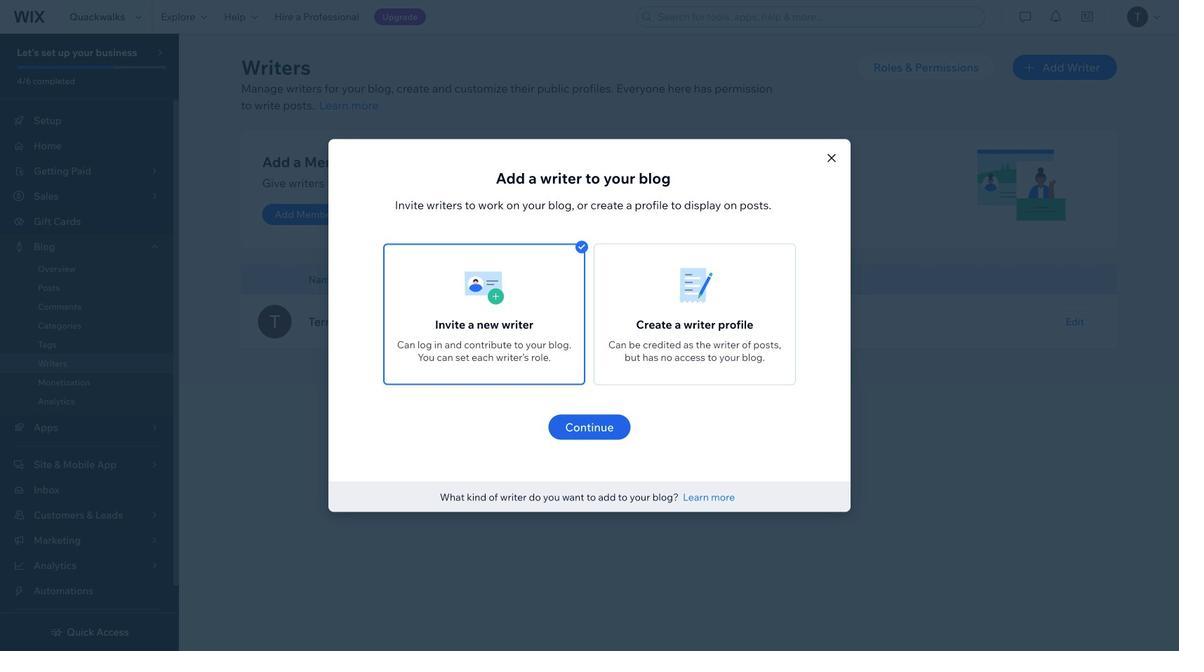 Task type: locate. For each thing, give the bounding box(es) containing it.
sidebar element
[[0, 34, 179, 652]]

Search for tools, apps, help & more... field
[[654, 7, 981, 27]]



Task type: vqa. For each thing, say whether or not it's contained in the screenshot.
Search for tools, apps, help & more... field
yes



